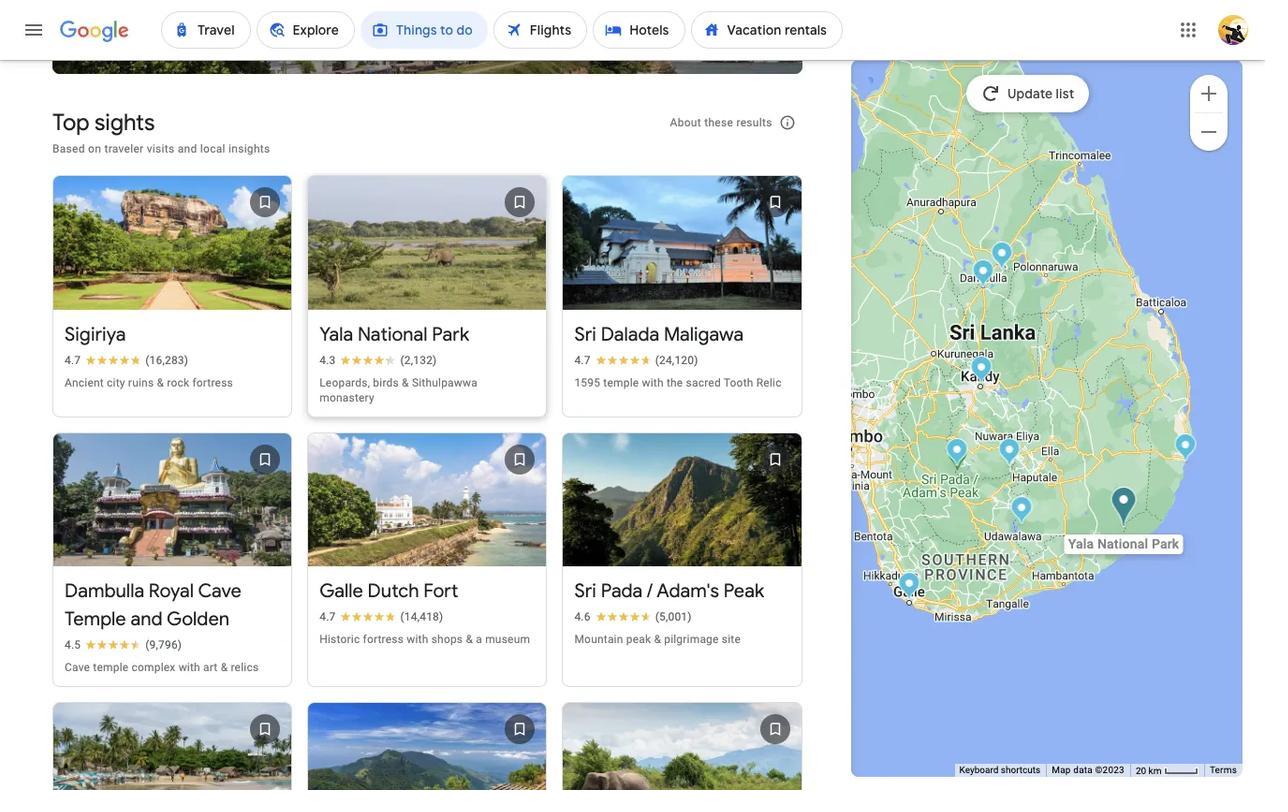Task type: locate. For each thing, give the bounding box(es) containing it.
save yala national park to collection image
[[498, 180, 543, 225]]

visits
[[147, 143, 175, 156]]

park left "elephants."
[[545, 42, 572, 57]]

temple
[[604, 376, 639, 390], [93, 662, 129, 675]]

& right birds
[[402, 376, 409, 390]]

keyboard shortcuts button
[[960, 765, 1041, 778]]

0 horizontal spatial temple
[[93, 662, 129, 675]]

0 vertical spatial fortress
[[192, 376, 233, 390]]

and for local
[[178, 143, 197, 156]]

0 vertical spatial temple
[[65, 608, 126, 632]]

temple down 4.7 out of 5 stars from 24,120 reviews image
[[604, 376, 639, 390]]

cave up golden
[[198, 580, 242, 604]]

monastery
[[320, 391, 375, 404]]

sri up 4.6
[[575, 580, 597, 604]]

4.7 up historic
[[320, 611, 336, 624]]

1 horizontal spatial cave
[[198, 580, 242, 604]]

save sigiriya to collection image
[[243, 180, 288, 225]]

1 sri from the top
[[575, 323, 597, 346]]

1 vertical spatial temple
[[93, 662, 129, 675]]

1 vertical spatial temple
[[65, 636, 126, 660]]

terms link
[[1210, 766, 1238, 776]]

galle dutch fort
[[320, 580, 459, 604]]

birds
[[373, 376, 399, 390]]

buddhist
[[232, 42, 285, 57]]

dutch
[[368, 580, 419, 604]]

and left local
[[178, 143, 197, 156]]

1 vertical spatial and
[[131, 608, 163, 632]]

fortress right rock
[[192, 376, 233, 390]]

fortress
[[192, 376, 233, 390], [363, 634, 404, 647]]

& left rock
[[157, 376, 164, 390]]

about these results image
[[765, 101, 810, 146]]

0 horizontal spatial 4.7
[[65, 354, 81, 367]]

based on traveler visits and local insights
[[52, 143, 270, 156]]

0 horizontal spatial park
[[432, 323, 469, 346]]

dambulla royal cave temple and golden temple
[[65, 580, 242, 660]]

1 vertical spatial park
[[432, 323, 469, 346]]

top
[[52, 109, 90, 137]]

yala right the beaches
[[462, 42, 488, 57]]

cave down "4.5"
[[65, 662, 90, 675]]

1 vertical spatial ruins
[[128, 376, 154, 390]]

with right nation
[[156, 42, 181, 57]]

park up (2,132)
[[432, 323, 469, 346]]

with down "(14,418)" at the bottom of the page
[[407, 634, 429, 647]]

with left art
[[179, 662, 200, 675]]

1 vertical spatial sri
[[575, 580, 597, 604]]

1 vertical spatial yala
[[320, 323, 353, 346]]

terms
[[1210, 766, 1238, 776]]

peak
[[724, 580, 765, 604]]

national up 4.3 out of 5 stars from 2,132 reviews image
[[358, 323, 428, 346]]

1 horizontal spatial national
[[491, 42, 542, 57]]

temple down 4.5 out of 5 stars from 9,796 reviews 'image'
[[93, 662, 129, 675]]

map region
[[659, 0, 1266, 791]]

ruins right city
[[128, 376, 154, 390]]

0 vertical spatial ruins
[[289, 42, 319, 57]]

& right peak
[[654, 634, 662, 647]]

sri for sri pada / adam's peak
[[575, 580, 597, 604]]

save arugam bay beach to collection image
[[243, 708, 288, 752]]

1 horizontal spatial 4.7
[[320, 611, 336, 624]]

(24,120)
[[656, 354, 699, 367]]

4.5 out of 5 stars from 9,796 reviews image
[[65, 638, 182, 653]]

fortress down 4.7 out of 5 stars from 14,418 reviews image
[[363, 634, 404, 647]]

cave
[[198, 580, 242, 604], [65, 662, 90, 675]]

sacred
[[686, 376, 721, 390]]

save udawalawe national park to collection image
[[753, 708, 798, 752]]

sri dalada maligawa image
[[971, 356, 993, 387]]

4.7 up the ancient
[[65, 354, 81, 367]]

mountain peak & pilgrimage site
[[575, 634, 741, 647]]

0 vertical spatial cave
[[198, 580, 242, 604]]

park inside list
[[432, 323, 469, 346]]

list containing sigiriya
[[45, 164, 810, 791]]

&
[[450, 42, 459, 57], [157, 376, 164, 390], [402, 376, 409, 390], [466, 634, 473, 647], [654, 634, 662, 647], [221, 662, 228, 675]]

2 horizontal spatial 4.7
[[575, 354, 591, 367]]

with
[[156, 42, 181, 57], [642, 376, 664, 390], [407, 634, 429, 647], [179, 662, 200, 675]]

ruins
[[289, 42, 319, 57], [128, 376, 154, 390]]

art
[[203, 662, 218, 675]]

national inside top sights region
[[358, 323, 428, 346]]

main menu image
[[22, 19, 45, 41]]

zoom out map image
[[1198, 120, 1221, 143]]

nation
[[115, 42, 152, 57]]

national
[[491, 42, 542, 57], [358, 323, 428, 346]]

1 horizontal spatial and
[[178, 143, 197, 156]]

sri
[[575, 323, 597, 346], [575, 580, 597, 604]]

yala inside top sights region
[[320, 323, 353, 346]]

0 vertical spatial temple
[[604, 376, 639, 390]]

1 vertical spatial fortress
[[363, 634, 404, 647]]

4.7 for sigiriya
[[65, 354, 81, 367]]

list
[[45, 164, 810, 791]]

yala national park
[[320, 323, 469, 346]]

national left "elephants."
[[491, 42, 542, 57]]

update list button
[[967, 75, 1090, 112]]

0 vertical spatial and
[[178, 143, 197, 156]]

4.7 up the 1595 in the left of the page
[[575, 354, 591, 367]]

1 horizontal spatial temple
[[604, 376, 639, 390]]

with left the
[[642, 376, 664, 390]]

sri left dalada
[[575, 323, 597, 346]]

insights
[[229, 143, 270, 156]]

0 vertical spatial yala
[[462, 42, 488, 57]]

(5,001)
[[656, 611, 692, 624]]

map
[[1052, 766, 1072, 776]]

0 horizontal spatial national
[[358, 323, 428, 346]]

yala up 4.3
[[320, 323, 353, 346]]

and inside dambulla royal cave temple and golden temple
[[131, 608, 163, 632]]

1 vertical spatial national
[[358, 323, 428, 346]]

sigiriya,
[[346, 42, 393, 57]]

1595 temple with the sacred tooth relic
[[575, 376, 782, 390]]

1 vertical spatial cave
[[65, 662, 90, 675]]

1 horizontal spatial yala
[[462, 42, 488, 57]]

temple
[[65, 608, 126, 632], [65, 636, 126, 660]]

0 horizontal spatial and
[[131, 608, 163, 632]]

1 horizontal spatial park
[[545, 42, 572, 57]]

0 horizontal spatial fortress
[[192, 376, 233, 390]]

sri for sri dalada maligawa
[[575, 323, 597, 346]]

ancient
[[65, 376, 104, 390]]

0 horizontal spatial yala
[[320, 323, 353, 346]]

and up (9,796)
[[131, 608, 163, 632]]

2 sri from the top
[[575, 580, 597, 604]]

& right the beaches
[[450, 42, 459, 57]]

0 vertical spatial sri
[[575, 323, 597, 346]]

and
[[178, 143, 197, 156], [131, 608, 163, 632]]

yala
[[462, 42, 488, 57], [320, 323, 353, 346]]

keyboard shortcuts
[[960, 766, 1041, 776]]

mountain
[[575, 634, 624, 647]]

4.7
[[65, 354, 81, 367], [575, 354, 591, 367], [320, 611, 336, 624]]

shops
[[432, 634, 463, 647]]

0 horizontal spatial ruins
[[128, 376, 154, 390]]

based
[[52, 143, 85, 156]]

1 temple from the top
[[65, 608, 126, 632]]

ruins left like
[[289, 42, 319, 57]]

like
[[322, 42, 343, 57]]



Task type: vqa. For each thing, say whether or not it's contained in the screenshot.
4.5 out of 5 stars from 9,796 reviews image
yes



Task type: describe. For each thing, give the bounding box(es) containing it.
temple for dambulla royal cave temple and golden temple
[[93, 662, 129, 675]]

arugam bay beach image
[[1175, 434, 1197, 465]]

peak
[[627, 634, 651, 647]]

top sights region
[[34, 93, 810, 791]]

(2,132)
[[401, 354, 437, 367]]

about these results
[[670, 116, 773, 130]]

complex
[[132, 662, 176, 675]]

yala national park image
[[1112, 487, 1137, 529]]

0 horizontal spatial cave
[[65, 662, 90, 675]]

list inside top sights region
[[45, 164, 810, 791]]

udawalawe national park image
[[1011, 497, 1033, 528]]

20 km
[[1136, 766, 1165, 776]]

royal
[[149, 580, 194, 604]]

historic
[[320, 634, 360, 647]]

golden
[[167, 608, 230, 632]]

0 vertical spatial national
[[491, 42, 542, 57]]

sights
[[95, 109, 155, 137]]

save horton plains national park to collection image
[[498, 708, 543, 752]]

fort
[[424, 580, 459, 604]]

20
[[1136, 766, 1147, 776]]

historic fortress with shops & a museum
[[320, 634, 530, 647]]

/
[[647, 580, 653, 604]]

update
[[1008, 85, 1054, 102]]

(16,283)
[[145, 354, 188, 367]]

city
[[107, 376, 125, 390]]

horton plains national park image
[[999, 438, 1021, 469]]

temple for sri dalada maligawa
[[604, 376, 639, 390]]

top sights
[[52, 109, 155, 137]]

traveler
[[104, 143, 144, 156]]

1 horizontal spatial fortress
[[363, 634, 404, 647]]

1595
[[575, 376, 601, 390]]

save sri dalada maligawa to collection image
[[753, 180, 798, 225]]

4.6 out of 5 stars from 5,001 reviews image
[[575, 610, 692, 625]]

1 horizontal spatial ruins
[[289, 42, 319, 57]]

dambulla royal cave temple and golden temple image
[[973, 260, 994, 290]]

save dambulla royal cave temple and golden temple to collection image
[[243, 437, 288, 482]]

sri pada / adam's peak image
[[947, 438, 968, 469]]

dambulla
[[65, 580, 144, 604]]

sigiriya image
[[992, 242, 1013, 273]]

site
[[722, 634, 741, 647]]

update list
[[1008, 85, 1075, 102]]

leopards,
[[320, 376, 370, 390]]

with for the
[[642, 376, 664, 390]]

local
[[200, 143, 226, 156]]

elephants.
[[576, 42, 638, 57]]

ancient
[[185, 42, 229, 57]]

island nation with ancient buddhist ruins like sigiriya, beaches & yala national park elephants.
[[75, 42, 638, 57]]

about
[[670, 116, 702, 130]]

maligawa
[[664, 323, 744, 346]]

galle
[[320, 580, 363, 604]]

sigiriya
[[65, 323, 126, 346]]

4.3 out of 5 stars from 2,132 reviews image
[[320, 353, 437, 368]]

dalada
[[601, 323, 660, 346]]

a
[[476, 634, 483, 647]]

pilgrimage
[[664, 634, 719, 647]]

list
[[1057, 85, 1075, 102]]

tooth
[[724, 376, 754, 390]]

& left a
[[466, 634, 473, 647]]

relic
[[757, 376, 782, 390]]

2 temple from the top
[[65, 636, 126, 660]]

data
[[1074, 766, 1093, 776]]

adam's
[[657, 580, 720, 604]]

galle dutch fort image
[[899, 572, 920, 603]]

(9,796)
[[145, 639, 182, 652]]

and for golden
[[131, 608, 163, 632]]

4.6
[[575, 611, 591, 624]]

©2023
[[1096, 766, 1125, 776]]

4.7 out of 5 stars from 14,418 reviews image
[[320, 610, 444, 625]]

pada
[[601, 580, 643, 604]]

20 km button
[[1131, 765, 1205, 778]]

& inside leopards, birds & sithulpawwa monastery
[[402, 376, 409, 390]]

results
[[737, 116, 773, 130]]

0 vertical spatial park
[[545, 42, 572, 57]]

cave inside dambulla royal cave temple and golden temple
[[198, 580, 242, 604]]

the
[[667, 376, 683, 390]]

4.7 out of 5 stars from 24,120 reviews image
[[575, 353, 699, 368]]

save galle dutch fort to collection image
[[498, 437, 543, 482]]

4.7 for galle dutch fort
[[320, 611, 336, 624]]

these
[[705, 116, 734, 130]]

sithulpawwa
[[412, 376, 478, 390]]

beaches
[[396, 42, 447, 57]]

zoom in map image
[[1198, 82, 1221, 104]]

ruins inside top sights region
[[128, 376, 154, 390]]

cave temple complex with art & relics
[[65, 662, 259, 675]]

map data ©2023
[[1052, 766, 1125, 776]]

km
[[1149, 766, 1162, 776]]

sri dalada maligawa
[[575, 323, 744, 346]]

on
[[88, 143, 101, 156]]

(14,418)
[[401, 611, 444, 624]]

island
[[75, 42, 111, 57]]

museum
[[485, 634, 530, 647]]

rock
[[167, 376, 189, 390]]

relics
[[231, 662, 259, 675]]

leopards, birds & sithulpawwa monastery
[[320, 376, 478, 404]]

with for shops
[[407, 634, 429, 647]]

4.7 for sri dalada maligawa
[[575, 354, 591, 367]]

shortcuts
[[1001, 766, 1041, 776]]

4.3
[[320, 354, 336, 367]]

sri pada / adam's peak
[[575, 580, 765, 604]]

4.5
[[65, 639, 81, 652]]

& right art
[[221, 662, 228, 675]]

with for ancient
[[156, 42, 181, 57]]

keyboard
[[960, 766, 999, 776]]

4.7 out of 5 stars from 16,283 reviews image
[[65, 353, 188, 368]]

ancient city ruins & rock fortress
[[65, 376, 233, 390]]

save sri pada / adam's peak to collection image
[[753, 437, 798, 482]]



